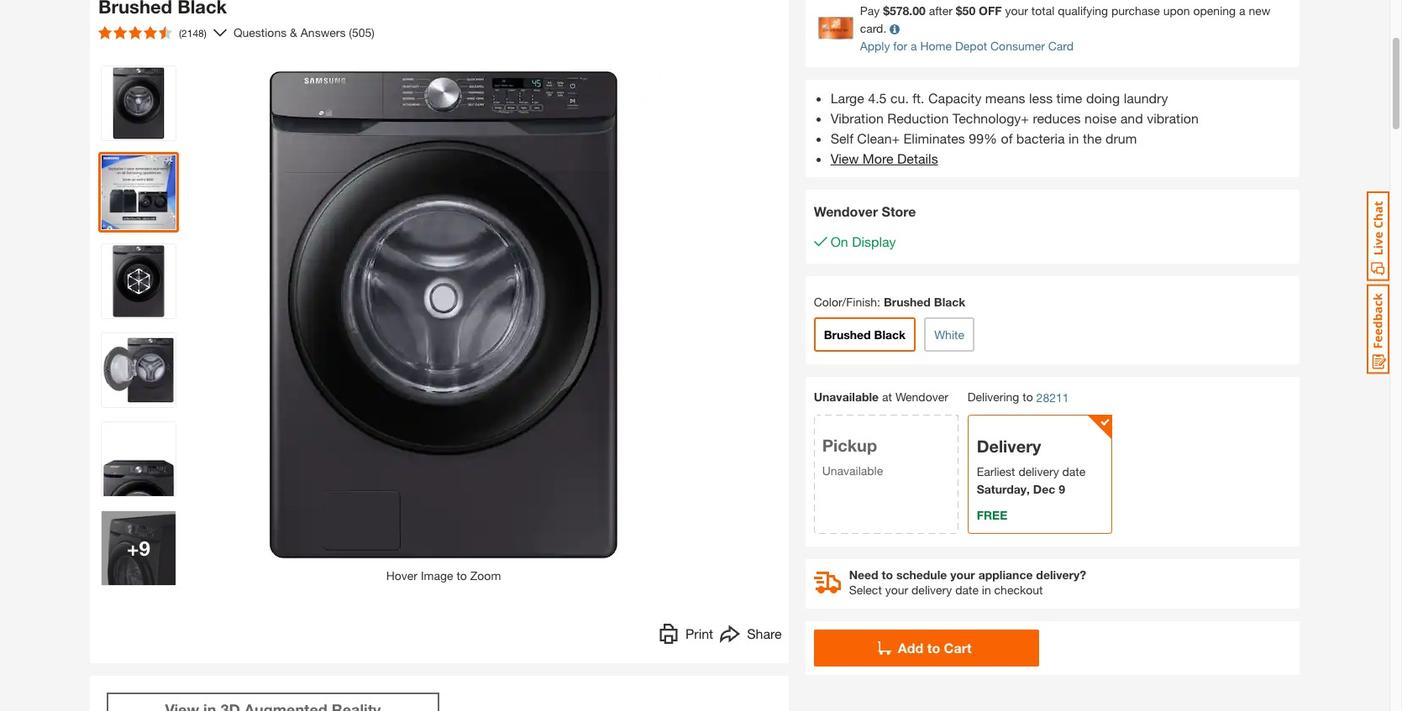 Task type: describe. For each thing, give the bounding box(es) containing it.
delivering
[[967, 390, 1019, 404]]

zoom
[[470, 568, 501, 583]]

to for add
[[927, 640, 940, 656]]

of
[[1001, 130, 1013, 146]]

vibration
[[1147, 110, 1199, 126]]

print
[[685, 625, 713, 641]]

white button
[[924, 317, 974, 352]]

+
[[127, 536, 139, 560]]

details
[[897, 150, 938, 166]]

clean+
[[857, 130, 900, 146]]

wendover store
[[814, 203, 916, 219]]

home
[[920, 39, 952, 53]]

cart
[[944, 640, 972, 656]]

date inside need to schedule your appliance delivery? select your delivery date in checkout
[[955, 583, 979, 597]]

drum
[[1105, 130, 1137, 146]]

live chat image
[[1367, 192, 1389, 281]]

brushed black samsung front load washers wf45t6000av 64.0 image
[[102, 66, 176, 140]]

earliest
[[977, 464, 1015, 479]]

eliminates
[[904, 130, 965, 146]]

cu.
[[890, 90, 909, 106]]

delivery inside the delivery earliest delivery date saturday, dec 9
[[1019, 464, 1059, 479]]

2 $ from the left
[[956, 3, 962, 18]]

to inside button
[[456, 568, 467, 583]]

reduction
[[887, 110, 949, 126]]

hover image to zoom button
[[192, 63, 696, 584]]

card.
[[860, 21, 887, 35]]

brushed black samsung front load washers wf45t6000av 66.4 image
[[102, 511, 176, 585]]

image
[[421, 568, 453, 583]]

consumer
[[990, 39, 1045, 53]]

+ 9
[[127, 536, 150, 560]]

apply now image
[[818, 17, 860, 39]]

large
[[831, 90, 864, 106]]

(2148)
[[179, 26, 207, 39]]

a inside your total qualifying purchase upon opening a new card.
[[1239, 3, 1245, 18]]

delivery?
[[1036, 568, 1086, 582]]

vibration
[[831, 110, 884, 126]]

questions
[[233, 25, 287, 39]]

noise
[[1085, 110, 1117, 126]]

add
[[898, 640, 923, 656]]

add to cart button
[[814, 630, 1039, 667]]

578.00
[[890, 3, 926, 18]]

brushed black samsung front load washers wf45t6000av 40.2 image
[[102, 333, 176, 407]]

time
[[1056, 90, 1082, 106]]

store
[[882, 203, 916, 219]]

1 vertical spatial 9
[[139, 536, 150, 560]]

white
[[934, 328, 964, 342]]

delivering to 28211
[[967, 390, 1069, 405]]

apply
[[860, 39, 890, 53]]

1 vertical spatial a
[[911, 39, 917, 53]]

upon
[[1163, 3, 1190, 18]]

unavailable at wendover
[[814, 390, 948, 404]]

1 horizontal spatial your
[[950, 568, 975, 582]]

appliance
[[978, 568, 1033, 582]]

color/finish
[[814, 295, 877, 309]]

delivery earliest delivery date saturday, dec 9
[[977, 437, 1086, 496]]

view more details link
[[831, 150, 938, 166]]

apply for a home depot consumer card link
[[860, 39, 1074, 53]]

to for need
[[882, 568, 893, 582]]

hover image to zoom
[[386, 568, 501, 583]]

0 vertical spatial brushed
[[884, 295, 931, 309]]

(2148) button
[[92, 19, 213, 46]]

0 vertical spatial unavailable
[[814, 390, 879, 404]]

at
[[882, 390, 892, 404]]

reduces
[[1033, 110, 1081, 126]]

select
[[849, 583, 882, 597]]

large 4.5 cu. ft. capacity means less time doing laundry vibration reduction technology+ reduces noise and vibration self clean+ eliminates 99% of bacteria in the drum view more details
[[831, 90, 1199, 166]]

99%
[[969, 130, 997, 146]]

4.5
[[868, 90, 887, 106]]

in inside large 4.5 cu. ft. capacity means less time doing laundry vibration reduction technology+ reduces noise and vibration self clean+ eliminates 99% of bacteria in the drum view more details
[[1069, 130, 1079, 146]]

&
[[290, 25, 297, 39]]

for
[[893, 39, 907, 53]]

more
[[863, 150, 894, 166]]

color/finish : brushed black
[[814, 295, 966, 309]]



Task type: locate. For each thing, give the bounding box(es) containing it.
1 horizontal spatial delivery
[[1019, 464, 1059, 479]]

need
[[849, 568, 878, 582]]

0 vertical spatial in
[[1069, 130, 1079, 146]]

:
[[877, 295, 880, 309]]

checkout
[[994, 583, 1043, 597]]

on
[[831, 233, 848, 249]]

1 horizontal spatial wendover
[[895, 390, 948, 404]]

to left 28211
[[1023, 390, 1033, 404]]

brushed black
[[824, 328, 906, 342]]

technology+
[[953, 110, 1029, 126]]

wendover
[[814, 203, 878, 219], [895, 390, 948, 404]]

hover
[[386, 568, 418, 583]]

card
[[1048, 39, 1074, 53]]

opening
[[1193, 3, 1236, 18]]

display
[[852, 233, 896, 249]]

0 vertical spatial wendover
[[814, 203, 878, 219]]

doing
[[1086, 90, 1120, 106]]

to inside delivering to 28211
[[1023, 390, 1033, 404]]

1 horizontal spatial a
[[1239, 3, 1245, 18]]

black inside button
[[874, 328, 906, 342]]

2 horizontal spatial your
[[1005, 3, 1028, 18]]

black up the white
[[934, 295, 966, 309]]

in inside need to schedule your appliance delivery? select your delivery date in checkout
[[982, 583, 991, 597]]

0 horizontal spatial $
[[883, 3, 890, 18]]

answers
[[301, 25, 346, 39]]

$
[[883, 3, 890, 18], [956, 3, 962, 18]]

to right the add
[[927, 640, 940, 656]]

delivery
[[1019, 464, 1059, 479], [912, 583, 952, 597]]

$ right after
[[956, 3, 962, 18]]

pay
[[860, 3, 880, 18]]

pay $ 578.00 after $ 50 off
[[860, 3, 1002, 18]]

wendover up on
[[814, 203, 878, 219]]

total
[[1031, 3, 1055, 18]]

brushed down color/finish
[[824, 328, 871, 342]]

0 horizontal spatial brushed
[[824, 328, 871, 342]]

to right the need
[[882, 568, 893, 582]]

delivery
[[977, 437, 1041, 456]]

off
[[979, 3, 1002, 18]]

(2148) link
[[92, 19, 227, 46]]

1 horizontal spatial date
[[1062, 464, 1086, 479]]

bacteria
[[1016, 130, 1065, 146]]

after
[[929, 3, 953, 18]]

qualifying
[[1058, 3, 1108, 18]]

means
[[985, 90, 1025, 106]]

saturday,
[[977, 482, 1030, 496]]

a right for
[[911, 39, 917, 53]]

1 vertical spatial in
[[982, 583, 991, 597]]

0 horizontal spatial 9
[[139, 536, 150, 560]]

0 horizontal spatial wendover
[[814, 203, 878, 219]]

feedback link image
[[1367, 284, 1389, 375]]

$ right the pay
[[883, 3, 890, 18]]

0 vertical spatial 9
[[1059, 482, 1065, 496]]

1 horizontal spatial black
[[934, 295, 966, 309]]

date down the appliance
[[955, 583, 979, 597]]

pickup
[[822, 436, 877, 455]]

brushed right :
[[884, 295, 931, 309]]

less
[[1029, 90, 1053, 106]]

to for delivering
[[1023, 390, 1033, 404]]

dec
[[1033, 482, 1055, 496]]

questions & answers (505)
[[233, 25, 375, 39]]

pickup unavailable
[[822, 436, 883, 478]]

share
[[747, 625, 782, 641]]

(505)
[[349, 25, 375, 39]]

in
[[1069, 130, 1079, 146], [982, 583, 991, 597]]

1 horizontal spatial 9
[[1059, 482, 1065, 496]]

to inside need to schedule your appliance delivery? select your delivery date in checkout
[[882, 568, 893, 582]]

1 vertical spatial wendover
[[895, 390, 948, 404]]

delivery down schedule in the bottom right of the page
[[912, 583, 952, 597]]

the
[[1083, 130, 1102, 146]]

1 $ from the left
[[883, 3, 890, 18]]

in down the appliance
[[982, 583, 991, 597]]

black down color/finish : brushed black
[[874, 328, 906, 342]]

28211 link
[[1036, 389, 1069, 406]]

unavailable left at
[[814, 390, 879, 404]]

0 vertical spatial your
[[1005, 3, 1028, 18]]

add to cart
[[898, 640, 972, 656]]

1 horizontal spatial brushed
[[884, 295, 931, 309]]

delivery up dec
[[1019, 464, 1059, 479]]

view
[[831, 150, 859, 166]]

1 horizontal spatial in
[[1069, 130, 1079, 146]]

date
[[1062, 464, 1086, 479], [955, 583, 979, 597]]

9
[[1059, 482, 1065, 496], [139, 536, 150, 560]]

on display
[[831, 233, 896, 249]]

need to schedule your appliance delivery? select your delivery date in checkout
[[849, 568, 1086, 597]]

0 horizontal spatial delivery
[[912, 583, 952, 597]]

info image
[[890, 25, 900, 35]]

ft.
[[913, 90, 925, 106]]

your inside your total qualifying purchase upon opening a new card.
[[1005, 3, 1028, 18]]

wendover right at
[[895, 390, 948, 404]]

1 vertical spatial date
[[955, 583, 979, 597]]

to
[[1023, 390, 1033, 404], [882, 568, 893, 582], [456, 568, 467, 583], [927, 640, 940, 656]]

1 vertical spatial brushed
[[824, 328, 871, 342]]

delivery inside need to schedule your appliance delivery? select your delivery date in checkout
[[912, 583, 952, 597]]

0 horizontal spatial date
[[955, 583, 979, 597]]

to inside "button"
[[927, 640, 940, 656]]

apply for a home depot consumer card
[[860, 39, 1074, 53]]

your total qualifying purchase upon opening a new card.
[[860, 3, 1270, 35]]

self
[[831, 130, 853, 146]]

your left total
[[1005, 3, 1028, 18]]

2 vertical spatial your
[[885, 583, 908, 597]]

brushed
[[884, 295, 931, 309], [824, 328, 871, 342]]

1 vertical spatial unavailable
[[822, 464, 883, 478]]

0 horizontal spatial your
[[885, 583, 908, 597]]

1 vertical spatial your
[[950, 568, 975, 582]]

in left the
[[1069, 130, 1079, 146]]

purchase
[[1111, 3, 1160, 18]]

0 horizontal spatial a
[[911, 39, 917, 53]]

brushed black samsung front load washers wf45t6000av e1.1 image
[[102, 155, 176, 229]]

9 inside the delivery earliest delivery date saturday, dec 9
[[1059, 482, 1065, 496]]

1 vertical spatial delivery
[[912, 583, 952, 597]]

schedule
[[896, 568, 947, 582]]

brushed black samsung front load washers wf45t6000av 1d.3 image
[[102, 422, 176, 496]]

date inside the delivery earliest delivery date saturday, dec 9
[[1062, 464, 1086, 479]]

to left zoom
[[456, 568, 467, 583]]

brushed inside the "brushed black" button
[[824, 328, 871, 342]]

28211
[[1036, 390, 1069, 405]]

0 vertical spatial a
[[1239, 3, 1245, 18]]

0 horizontal spatial black
[[874, 328, 906, 342]]

4.5 stars image
[[98, 26, 172, 39]]

your
[[1005, 3, 1028, 18], [950, 568, 975, 582], [885, 583, 908, 597]]

print button
[[659, 624, 713, 648]]

1 horizontal spatial $
[[956, 3, 962, 18]]

0 horizontal spatial in
[[982, 583, 991, 597]]

black
[[934, 295, 966, 309], [874, 328, 906, 342]]

50
[[962, 3, 975, 18]]

a left new
[[1239, 3, 1245, 18]]

1 vertical spatial black
[[874, 328, 906, 342]]

depot
[[955, 39, 987, 53]]

capacity
[[928, 90, 982, 106]]

laundry
[[1124, 90, 1168, 106]]

0 vertical spatial black
[[934, 295, 966, 309]]

date down 28211 link
[[1062, 464, 1086, 479]]

your right schedule in the bottom right of the page
[[950, 568, 975, 582]]

unavailable down pickup
[[822, 464, 883, 478]]

brushed black button
[[814, 317, 916, 352]]

your down schedule in the bottom right of the page
[[885, 583, 908, 597]]

free
[[977, 508, 1007, 522]]

a
[[1239, 3, 1245, 18], [911, 39, 917, 53]]

and
[[1120, 110, 1143, 126]]

new
[[1249, 3, 1270, 18]]

0 vertical spatial delivery
[[1019, 464, 1059, 479]]

unavailable
[[814, 390, 879, 404], [822, 464, 883, 478]]

0 vertical spatial date
[[1062, 464, 1086, 479]]



Task type: vqa. For each thing, say whether or not it's contained in the screenshot.
Moving & Lifting Equipment
no



